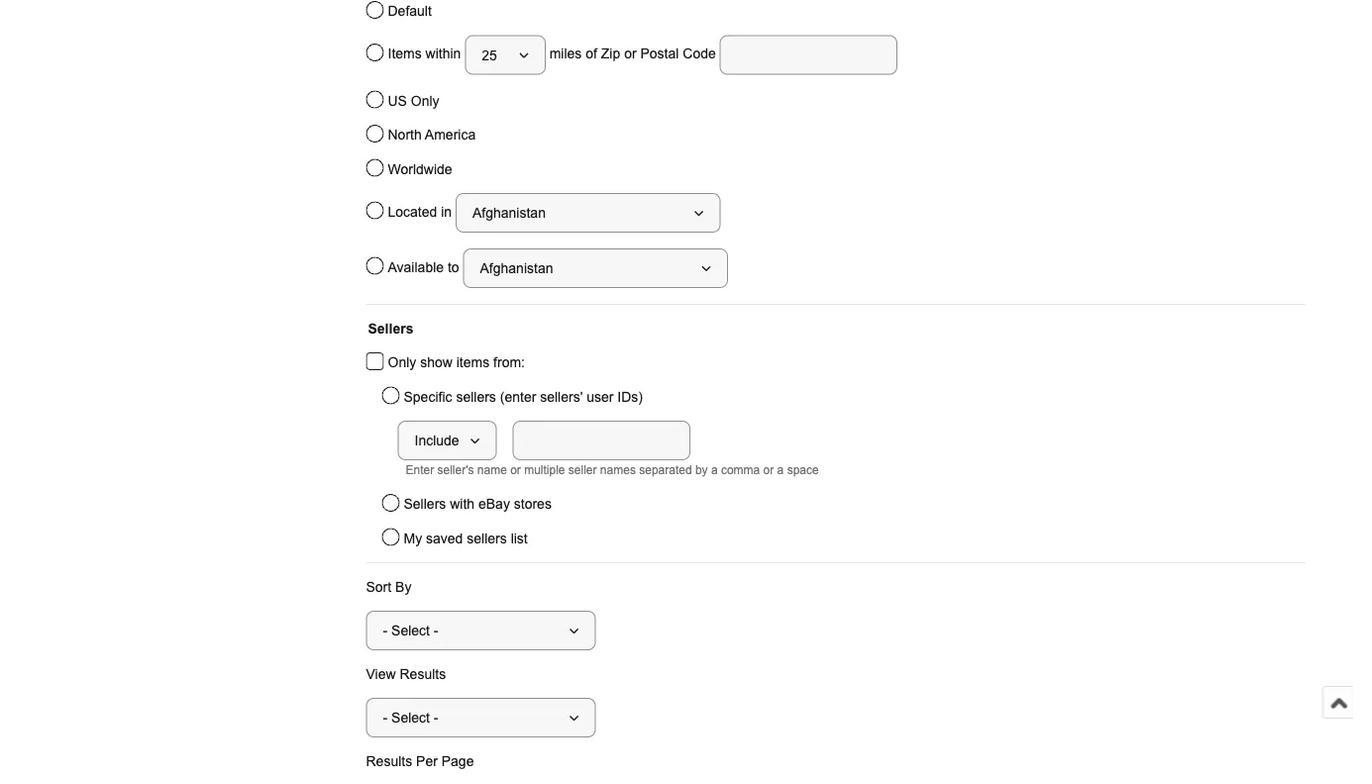 Task type: describe. For each thing, give the bounding box(es) containing it.
by
[[395, 580, 412, 595]]

0 vertical spatial sellers
[[456, 390, 496, 405]]

us only
[[388, 94, 440, 109]]

code
[[683, 47, 716, 62]]

sellers'
[[540, 390, 583, 405]]

2 a from the left
[[777, 464, 784, 478]]

my saved sellers list
[[404, 532, 528, 547]]

sort
[[366, 580, 392, 595]]

enter seller's name or multiple seller names separated by a comma or a space
[[406, 464, 819, 478]]

1 vertical spatial sellers
[[467, 532, 507, 547]]

view
[[366, 667, 396, 683]]

ebay
[[479, 497, 510, 513]]

specific sellers (enter sellers' user ids)
[[404, 390, 643, 405]]

within
[[426, 47, 461, 62]]

seller's
[[437, 464, 474, 478]]

or for postal
[[624, 47, 637, 62]]

items within
[[388, 47, 465, 62]]

list
[[511, 532, 528, 547]]

default
[[388, 4, 432, 19]]

items
[[457, 356, 490, 371]]

from:
[[494, 356, 525, 371]]

per
[[416, 755, 438, 770]]

stores
[[514, 497, 552, 513]]

postal
[[641, 47, 679, 62]]

us
[[388, 94, 407, 109]]

names
[[600, 464, 636, 478]]

north
[[388, 128, 422, 143]]

by
[[695, 464, 708, 478]]

show
[[420, 356, 453, 371]]

page
[[442, 755, 474, 770]]

ids)
[[618, 390, 643, 405]]

sellers for sellers
[[368, 322, 414, 337]]

separated
[[639, 464, 692, 478]]

with
[[450, 497, 475, 513]]

in
[[441, 205, 452, 220]]

multiple
[[524, 464, 565, 478]]



Task type: locate. For each thing, give the bounding box(es) containing it.
of
[[586, 47, 597, 62]]

1 horizontal spatial a
[[777, 464, 784, 478]]

miles
[[550, 47, 582, 62]]

sellers for sellers with ebay stores
[[404, 497, 446, 513]]

sellers down enter
[[404, 497, 446, 513]]

or
[[624, 47, 637, 62], [510, 464, 521, 478], [764, 464, 774, 478]]

a
[[711, 464, 718, 478], [777, 464, 784, 478]]

available to
[[388, 260, 463, 276]]

2 horizontal spatial or
[[764, 464, 774, 478]]

america
[[425, 128, 476, 143]]

0 vertical spatial only
[[411, 94, 440, 109]]

enter
[[406, 464, 434, 478]]

to
[[448, 260, 459, 276]]

comma
[[721, 464, 760, 478]]

or for multiple
[[510, 464, 521, 478]]

Seller ID text field
[[513, 422, 691, 461]]

0 vertical spatial results
[[400, 667, 446, 683]]

1 vertical spatial results
[[366, 755, 412, 770]]

only left show
[[388, 356, 416, 371]]

zip
[[601, 47, 621, 62]]

or right comma
[[764, 464, 774, 478]]

sellers down available
[[368, 322, 414, 337]]

only
[[411, 94, 440, 109], [388, 356, 416, 371]]

a right by
[[711, 464, 718, 478]]

view results
[[366, 667, 446, 683]]

1 vertical spatial only
[[388, 356, 416, 371]]

1 a from the left
[[711, 464, 718, 478]]

1 horizontal spatial or
[[624, 47, 637, 62]]

available
[[388, 260, 444, 276]]

1 vertical spatial sellers
[[404, 497, 446, 513]]

my
[[404, 532, 422, 547]]

results
[[400, 667, 446, 683], [366, 755, 412, 770]]

or right name
[[510, 464, 521, 478]]

name
[[477, 464, 507, 478]]

0 vertical spatial sellers
[[368, 322, 414, 337]]

sellers down the items
[[456, 390, 496, 405]]

space
[[787, 464, 819, 478]]

sort by
[[366, 580, 412, 595]]

a left space
[[777, 464, 784, 478]]

located
[[388, 205, 437, 220]]

Zip or Postal Code text field
[[720, 36, 898, 75]]

sellers
[[456, 390, 496, 405], [467, 532, 507, 547]]

0 horizontal spatial or
[[510, 464, 521, 478]]

sellers left list
[[467, 532, 507, 547]]

saved
[[426, 532, 463, 547]]

north america
[[388, 128, 476, 143]]

sellers with ebay stores
[[404, 497, 552, 513]]

results right view at bottom
[[400, 667, 446, 683]]

0 horizontal spatial a
[[711, 464, 718, 478]]

items
[[388, 47, 422, 62]]

seller
[[569, 464, 597, 478]]

located in
[[388, 205, 456, 220]]

(enter
[[500, 390, 536, 405]]

user
[[587, 390, 614, 405]]

worldwide
[[388, 162, 452, 177]]

or right zip
[[624, 47, 637, 62]]

miles of zip or postal code
[[546, 47, 720, 62]]

results left per
[[366, 755, 412, 770]]

only right the us
[[411, 94, 440, 109]]

specific
[[404, 390, 452, 405]]

results per page
[[366, 755, 474, 770]]

only show items from:
[[388, 356, 525, 371]]

sellers
[[368, 322, 414, 337], [404, 497, 446, 513]]



Task type: vqa. For each thing, say whether or not it's contained in the screenshot.
Feedback left by buyer. "ELEMENT" containing _***5
no



